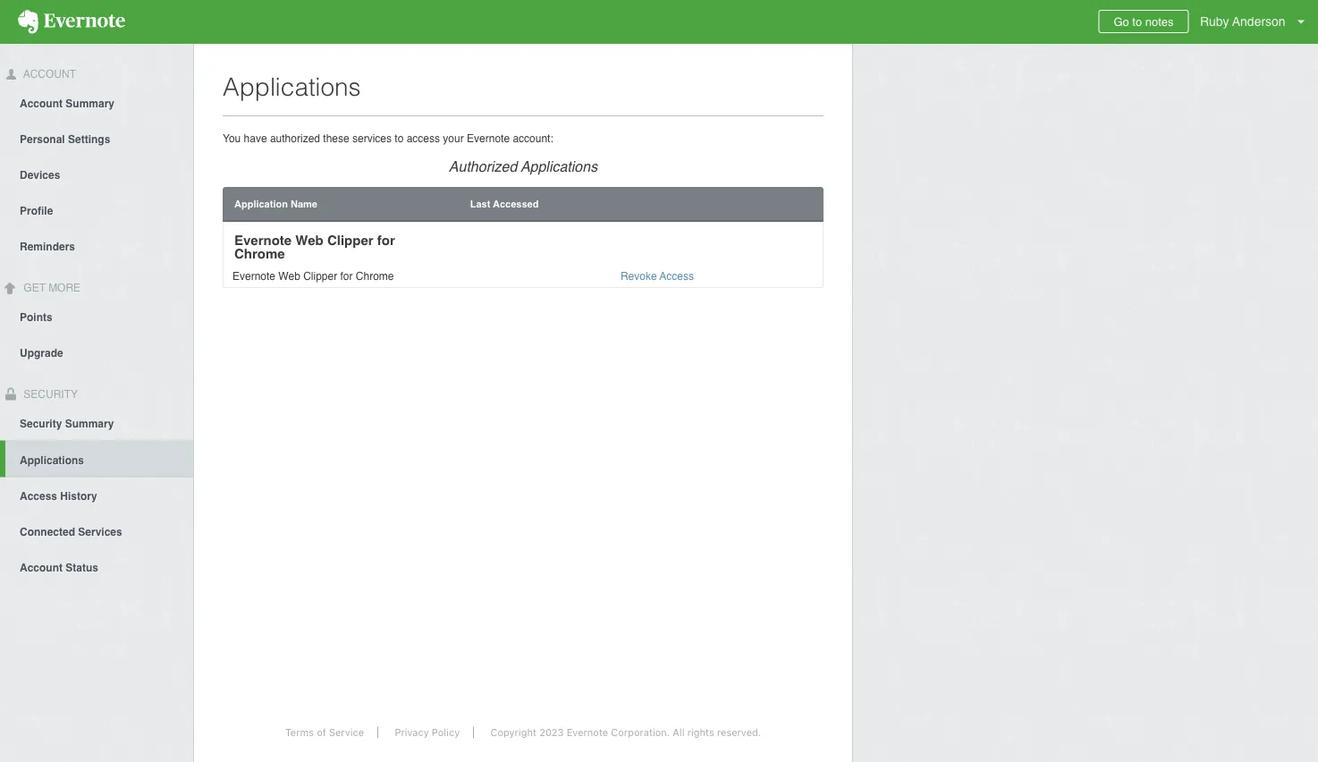 Task type: locate. For each thing, give the bounding box(es) containing it.
profile
[[20, 205, 53, 217]]

0 horizontal spatial for
[[340, 270, 353, 283]]

ruby
[[1200, 14, 1229, 29]]

security for security
[[21, 388, 78, 400]]

reminders link
[[0, 228, 193, 264]]

applications
[[223, 72, 361, 101], [521, 158, 598, 174], [20, 454, 84, 466]]

these
[[323, 132, 349, 144]]

authorized
[[449, 158, 517, 174]]

summary
[[66, 97, 115, 110], [65, 417, 114, 430]]

last
[[470, 198, 490, 209]]

2 vertical spatial account
[[20, 561, 63, 574]]

access
[[660, 270, 694, 283], [20, 490, 57, 502]]

ruby anderson link
[[1196, 0, 1318, 44]]

corporation.
[[611, 727, 670, 738]]

your
[[443, 132, 464, 144]]

0 vertical spatial access
[[660, 270, 694, 283]]

summary up applications link
[[65, 417, 114, 430]]

1 horizontal spatial chrome
[[356, 270, 394, 283]]

1 vertical spatial chrome
[[356, 270, 394, 283]]

security
[[21, 388, 78, 400], [20, 417, 62, 430]]

services
[[78, 525, 122, 538]]

status
[[66, 561, 98, 574]]

2023
[[539, 727, 564, 738]]

reserved.
[[717, 727, 761, 738]]

summary for account summary
[[66, 97, 115, 110]]

0 vertical spatial account
[[21, 68, 76, 80]]

application
[[234, 198, 288, 209]]

access up "connected"
[[20, 490, 57, 502]]

applications down account:
[[521, 158, 598, 174]]

account up account summary
[[21, 68, 76, 80]]

get
[[24, 282, 46, 294]]

1 vertical spatial for
[[340, 270, 353, 283]]

security for security summary
[[20, 417, 62, 430]]

account summary link
[[0, 85, 193, 121]]

web down application name
[[278, 270, 300, 283]]

go
[[1114, 15, 1129, 28]]

name
[[291, 198, 317, 209]]

0 vertical spatial security
[[21, 388, 78, 400]]

to right go
[[1133, 15, 1142, 28]]

1 horizontal spatial applications
[[223, 72, 361, 101]]

rights
[[687, 727, 714, 738]]

summary for security summary
[[65, 417, 114, 430]]

you
[[223, 132, 241, 144]]

0 horizontal spatial to
[[395, 132, 404, 144]]

account
[[21, 68, 76, 80], [20, 97, 63, 110], [20, 561, 63, 574]]

access history link
[[0, 477, 193, 513]]

evernote web clipper for chrome
[[234, 232, 395, 261], [233, 270, 394, 283]]

account status link
[[0, 549, 193, 584]]

to left access
[[395, 132, 404, 144]]

security summary
[[20, 417, 114, 430]]

service
[[329, 727, 364, 738]]

terms of service link
[[272, 727, 378, 738]]

web
[[295, 232, 324, 248], [278, 270, 300, 283]]

revoke access link
[[621, 270, 694, 283]]

0 vertical spatial summary
[[66, 97, 115, 110]]

terms of service
[[285, 727, 364, 738]]

chrome
[[234, 246, 285, 261], [356, 270, 394, 283]]

to
[[1133, 15, 1142, 28], [395, 132, 404, 144]]

2 horizontal spatial applications
[[521, 158, 598, 174]]

1 horizontal spatial for
[[377, 232, 395, 248]]

access
[[407, 132, 440, 144]]

2 vertical spatial applications
[[20, 454, 84, 466]]

account up the personal
[[20, 97, 63, 110]]

1 vertical spatial summary
[[65, 417, 114, 430]]

access right revoke
[[660, 270, 694, 283]]

summary up personal settings link
[[66, 97, 115, 110]]

web down name
[[295, 232, 324, 248]]

get more
[[21, 282, 81, 294]]

copyright
[[491, 727, 537, 738]]

0 horizontal spatial access
[[20, 490, 57, 502]]

go to notes link
[[1099, 10, 1189, 33]]

applications up access history
[[20, 454, 84, 466]]

chrome inside evernote web clipper for chrome
[[234, 246, 285, 261]]

0 horizontal spatial applications
[[20, 454, 84, 466]]

go to notes
[[1114, 15, 1174, 28]]

devices
[[20, 169, 60, 181]]

0 vertical spatial to
[[1133, 15, 1142, 28]]

clipper
[[327, 232, 373, 248], [303, 270, 337, 283]]

upgrade
[[20, 347, 63, 359]]

for
[[377, 232, 395, 248], [340, 270, 353, 283]]

1 vertical spatial web
[[278, 270, 300, 283]]

1 horizontal spatial access
[[660, 270, 694, 283]]

policy
[[432, 727, 460, 738]]

0 horizontal spatial chrome
[[234, 246, 285, 261]]

evernote link
[[0, 0, 143, 44]]

applications up 'authorized'
[[223, 72, 361, 101]]

1 vertical spatial to
[[395, 132, 404, 144]]

privacy policy
[[395, 727, 460, 738]]

account:
[[513, 132, 553, 144]]

clipper inside evernote web clipper for chrome
[[327, 232, 373, 248]]

profile link
[[0, 192, 193, 228]]

0 vertical spatial chrome
[[234, 246, 285, 261]]

0 vertical spatial for
[[377, 232, 395, 248]]

you have authorized these services to access your evernote account:
[[223, 132, 553, 144]]

1 vertical spatial account
[[20, 97, 63, 110]]

points
[[20, 311, 52, 323]]

0 vertical spatial clipper
[[327, 232, 373, 248]]

evernote
[[467, 132, 510, 144], [234, 232, 292, 248], [233, 270, 275, 283], [567, 727, 608, 738]]

connected services link
[[0, 513, 193, 549]]

1 vertical spatial security
[[20, 417, 62, 430]]

account down "connected"
[[20, 561, 63, 574]]

security up applications link
[[20, 417, 62, 430]]

anderson
[[1233, 14, 1286, 29]]

account for account status
[[20, 561, 63, 574]]

evernote image
[[0, 10, 143, 34]]

0 vertical spatial web
[[295, 232, 324, 248]]

1 horizontal spatial to
[[1133, 15, 1142, 28]]

privacy
[[395, 727, 429, 738]]

security up security summary
[[21, 388, 78, 400]]



Task type: describe. For each thing, give the bounding box(es) containing it.
personal settings
[[20, 133, 110, 146]]

account for account
[[21, 68, 76, 80]]

evernote inside evernote web clipper for chrome
[[234, 232, 292, 248]]

privacy policy link
[[381, 727, 474, 738]]

authorized applications
[[449, 158, 598, 174]]

ruby anderson
[[1200, 14, 1286, 29]]

notes
[[1146, 15, 1174, 28]]

more
[[48, 282, 81, 294]]

personal
[[20, 133, 65, 146]]

0 vertical spatial applications
[[223, 72, 361, 101]]

accessed
[[493, 198, 539, 209]]

reminders
[[20, 240, 75, 253]]

settings
[[68, 133, 110, 146]]

of
[[317, 727, 326, 738]]

account summary
[[20, 97, 115, 110]]

access history
[[20, 490, 97, 502]]

revoke
[[621, 270, 657, 283]]

account for account summary
[[20, 97, 63, 110]]

history
[[60, 490, 97, 502]]

copyright 2023 evernote corporation. all rights reserved.
[[491, 727, 761, 738]]

revoke access
[[621, 270, 694, 283]]

points link
[[0, 298, 193, 334]]

account status
[[20, 561, 98, 574]]

devices link
[[0, 156, 193, 192]]

terms
[[285, 727, 314, 738]]

connected
[[20, 525, 75, 538]]

all
[[673, 727, 685, 738]]

1 vertical spatial evernote web clipper for chrome
[[233, 270, 394, 283]]

1 vertical spatial access
[[20, 490, 57, 502]]

connected services
[[20, 525, 122, 538]]

upgrade link
[[0, 334, 193, 370]]

last accessed
[[470, 198, 539, 209]]

services
[[352, 132, 392, 144]]

security summary link
[[0, 405, 193, 440]]

1 vertical spatial clipper
[[303, 270, 337, 283]]

web inside evernote web clipper for chrome
[[295, 232, 324, 248]]

0 vertical spatial evernote web clipper for chrome
[[234, 232, 395, 261]]

1 vertical spatial applications
[[521, 158, 598, 174]]

authorized
[[270, 132, 320, 144]]

have
[[244, 132, 267, 144]]

application name
[[234, 198, 317, 209]]

applications link
[[5, 440, 193, 477]]

personal settings link
[[0, 121, 193, 156]]



Task type: vqa. For each thing, say whether or not it's contained in the screenshot.
Login & Security
no



